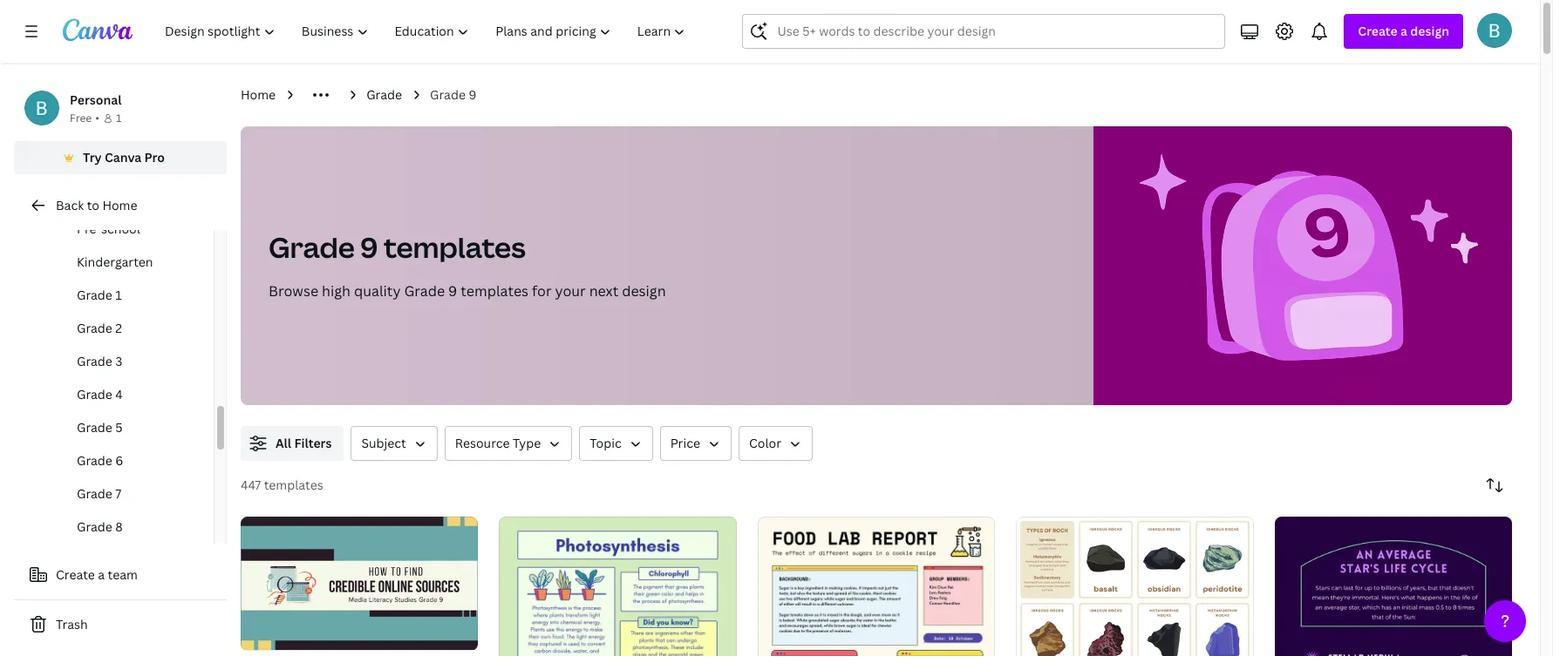 Task type: vqa. For each thing, say whether or not it's contained in the screenshot.
Grade for Grade 3
yes



Task type: describe. For each thing, give the bounding box(es) containing it.
grade 1 link
[[42, 279, 214, 312]]

grade 6
[[77, 453, 123, 469]]

447 templates
[[241, 477, 323, 494]]

grade 4
[[77, 386, 123, 403]]

grade 9
[[430, 86, 477, 103]]

home link
[[241, 85, 276, 105]]

trash
[[56, 617, 88, 633]]

4
[[115, 386, 123, 403]]

type
[[513, 435, 541, 452]]

of
[[261, 630, 274, 642]]

your
[[555, 282, 586, 301]]

create a design button
[[1345, 14, 1464, 49]]

for
[[532, 282, 552, 301]]

pre-school
[[77, 221, 140, 237]]

grade 1
[[77, 287, 122, 304]]

grade for grade 4
[[77, 386, 112, 403]]

all filters button
[[241, 427, 344, 461]]

filters
[[294, 435, 332, 452]]

free •
[[70, 111, 99, 126]]

design inside dropdown button
[[1411, 23, 1450, 39]]

1 vertical spatial home
[[102, 197, 137, 214]]

resource
[[455, 435, 510, 452]]

grade 7
[[77, 486, 121, 502]]

2 vertical spatial templates
[[264, 477, 323, 494]]

color button
[[739, 427, 813, 461]]

color
[[749, 435, 782, 452]]

grade 5 link
[[42, 412, 214, 445]]

pre-
[[77, 221, 101, 237]]

high
[[322, 282, 351, 301]]

subject button
[[351, 427, 438, 461]]

next
[[589, 282, 619, 301]]

create a design
[[1359, 23, 1450, 39]]

create for create a design
[[1359, 23, 1398, 39]]

to
[[87, 197, 99, 214]]

create for create a team
[[56, 567, 95, 584]]

5
[[115, 420, 123, 436]]

grade 8
[[77, 519, 123, 536]]

indigo and purple lined star life cycle astronomy infographic image
[[1275, 517, 1513, 657]]

grade for grade 6
[[77, 453, 112, 469]]

0 vertical spatial templates
[[384, 229, 526, 266]]

1 vertical spatial design
[[622, 282, 666, 301]]

1 vertical spatial templates
[[461, 282, 529, 301]]

colorful lined illustration science flashcard image
[[1016, 518, 1254, 657]]

try canva pro button
[[14, 141, 227, 174]]

pre-school link
[[42, 213, 214, 246]]

free
[[70, 111, 92, 126]]

grade for grade
[[366, 86, 402, 103]]

8
[[115, 519, 123, 536]]

grade for grade 3
[[77, 353, 112, 370]]

colorful lined sugar chemistry lab report image
[[758, 517, 995, 657]]

team
[[108, 567, 138, 584]]

grade 6 link
[[42, 445, 214, 478]]

digital media literacy credible sources education presentation in green black yellow graphic style image
[[241, 517, 478, 651]]

green and blue lined photosynthesis biology worksheet image
[[499, 517, 737, 657]]

personal
[[70, 92, 122, 108]]

grade for grade 9
[[430, 86, 466, 103]]

all
[[276, 435, 291, 452]]

1 of 13
[[253, 630, 287, 642]]

topic button
[[579, 427, 653, 461]]

9 for grade 9
[[469, 86, 477, 103]]

grade for grade 1
[[77, 287, 112, 304]]

brad klo image
[[1478, 13, 1513, 48]]

1 of 13 link
[[241, 517, 478, 651]]

grade 9 templates
[[269, 229, 526, 266]]

grade for grade 8
[[77, 519, 112, 536]]

back
[[56, 197, 84, 214]]

7
[[115, 486, 121, 502]]

kindergarten
[[77, 254, 153, 270]]

pro
[[144, 149, 165, 166]]

grade 2 link
[[42, 312, 214, 345]]

1 for 1
[[116, 111, 121, 126]]



Task type: locate. For each thing, give the bounding box(es) containing it.
browse high quality grade 9 templates for your next design
[[269, 282, 666, 301]]

9 down the grade 9 templates
[[448, 282, 457, 301]]

2
[[115, 320, 122, 337]]

grade left 4
[[77, 386, 112, 403]]

back to home link
[[14, 188, 227, 223]]

create inside create a team button
[[56, 567, 95, 584]]

try canva pro
[[83, 149, 165, 166]]

quality
[[354, 282, 401, 301]]

grade 8 link
[[42, 511, 214, 544]]

447
[[241, 477, 261, 494]]

1 horizontal spatial home
[[241, 86, 276, 103]]

0 horizontal spatial design
[[622, 282, 666, 301]]

design
[[1411, 23, 1450, 39], [622, 282, 666, 301]]

grade left 2
[[77, 320, 112, 337]]

1 vertical spatial create
[[56, 567, 95, 584]]

2 horizontal spatial 9
[[469, 86, 477, 103]]

grade up grade 2
[[77, 287, 112, 304]]

Search search field
[[778, 15, 1215, 48]]

grade 4 link
[[42, 379, 214, 412]]

try
[[83, 149, 102, 166]]

grade 2
[[77, 320, 122, 337]]

grade 5
[[77, 420, 123, 436]]

1 right •
[[116, 111, 121, 126]]

resource type
[[455, 435, 541, 452]]

grade 7 link
[[42, 478, 214, 511]]

grade inside "link"
[[77, 486, 112, 502]]

grade left 7
[[77, 486, 112, 502]]

grade for grade 9 templates
[[269, 229, 355, 266]]

grade up the browse
[[269, 229, 355, 266]]

create inside create a design dropdown button
[[1359, 23, 1398, 39]]

0 vertical spatial create
[[1359, 23, 1398, 39]]

9 for grade 9 templates
[[361, 229, 378, 266]]

a inside create a design dropdown button
[[1401, 23, 1408, 39]]

None search field
[[743, 14, 1226, 49]]

1 left of on the bottom left
[[253, 630, 258, 642]]

grade for grade 7
[[77, 486, 112, 502]]

2 vertical spatial 1
[[253, 630, 258, 642]]

grade for grade 5
[[77, 420, 112, 436]]

grade left 6
[[77, 453, 112, 469]]

3
[[115, 353, 123, 370]]

canva
[[105, 149, 142, 166]]

grade right quality
[[404, 282, 445, 301]]

templates left for on the top left
[[461, 282, 529, 301]]

1 inside grade 1 link
[[115, 287, 122, 304]]

1 horizontal spatial a
[[1401, 23, 1408, 39]]

create a team button
[[14, 558, 227, 593]]

2 vertical spatial 9
[[448, 282, 457, 301]]

create
[[1359, 23, 1398, 39], [56, 567, 95, 584]]

browse
[[269, 282, 318, 301]]

all filters
[[276, 435, 332, 452]]

grade down the top level navigation element
[[430, 86, 466, 103]]

Sort by button
[[1478, 468, 1513, 503]]

kindergarten link
[[42, 246, 214, 279]]

1 vertical spatial a
[[98, 567, 105, 584]]

1 horizontal spatial design
[[1411, 23, 1450, 39]]

9 down the top level navigation element
[[469, 86, 477, 103]]

a for design
[[1401, 23, 1408, 39]]

price
[[671, 435, 700, 452]]

0 horizontal spatial create
[[56, 567, 95, 584]]

•
[[95, 111, 99, 126]]

grade 3 link
[[42, 345, 214, 379]]

grade 3
[[77, 353, 123, 370]]

0 vertical spatial home
[[241, 86, 276, 103]]

resource type button
[[445, 427, 573, 461]]

0 horizontal spatial 9
[[361, 229, 378, 266]]

grade left "8"
[[77, 519, 112, 536]]

top level navigation element
[[154, 14, 701, 49]]

school
[[101, 221, 140, 237]]

1 up 2
[[115, 287, 122, 304]]

13
[[276, 630, 287, 642]]

a inside create a team button
[[98, 567, 105, 584]]

grade left 3 at the left bottom of the page
[[77, 353, 112, 370]]

topic
[[590, 435, 622, 452]]

1 vertical spatial 9
[[361, 229, 378, 266]]

subject
[[362, 435, 406, 452]]

0 vertical spatial 1
[[116, 111, 121, 126]]

price button
[[660, 427, 732, 461]]

0 horizontal spatial a
[[98, 567, 105, 584]]

templates up browse high quality grade 9 templates for your next design
[[384, 229, 526, 266]]

grade for grade 2
[[77, 320, 112, 337]]

1 inside 1 of 13 link
[[253, 630, 258, 642]]

6
[[115, 453, 123, 469]]

back to home
[[56, 197, 137, 214]]

0 vertical spatial design
[[1411, 23, 1450, 39]]

templates
[[384, 229, 526, 266], [461, 282, 529, 301], [264, 477, 323, 494]]

1 for 1 of 13
[[253, 630, 258, 642]]

0 vertical spatial 9
[[469, 86, 477, 103]]

trash link
[[14, 608, 227, 643]]

a for team
[[98, 567, 105, 584]]

1 horizontal spatial 9
[[448, 282, 457, 301]]

a
[[1401, 23, 1408, 39], [98, 567, 105, 584]]

0 vertical spatial a
[[1401, 23, 1408, 39]]

home
[[241, 86, 276, 103], [102, 197, 137, 214]]

9 up quality
[[361, 229, 378, 266]]

1 vertical spatial 1
[[115, 287, 122, 304]]

create a team
[[56, 567, 138, 584]]

grade left 'grade 9' on the top
[[366, 86, 402, 103]]

0 horizontal spatial home
[[102, 197, 137, 214]]

design right next at the top left of the page
[[622, 282, 666, 301]]

grade left the "5"
[[77, 420, 112, 436]]

9
[[469, 86, 477, 103], [361, 229, 378, 266], [448, 282, 457, 301]]

design left 'brad klo' image
[[1411, 23, 1450, 39]]

templates down all filters button
[[264, 477, 323, 494]]

grade
[[366, 86, 402, 103], [430, 86, 466, 103], [269, 229, 355, 266], [404, 282, 445, 301], [77, 287, 112, 304], [77, 320, 112, 337], [77, 353, 112, 370], [77, 386, 112, 403], [77, 420, 112, 436], [77, 453, 112, 469], [77, 486, 112, 502], [77, 519, 112, 536]]

1
[[116, 111, 121, 126], [115, 287, 122, 304], [253, 630, 258, 642]]

1 horizontal spatial create
[[1359, 23, 1398, 39]]



